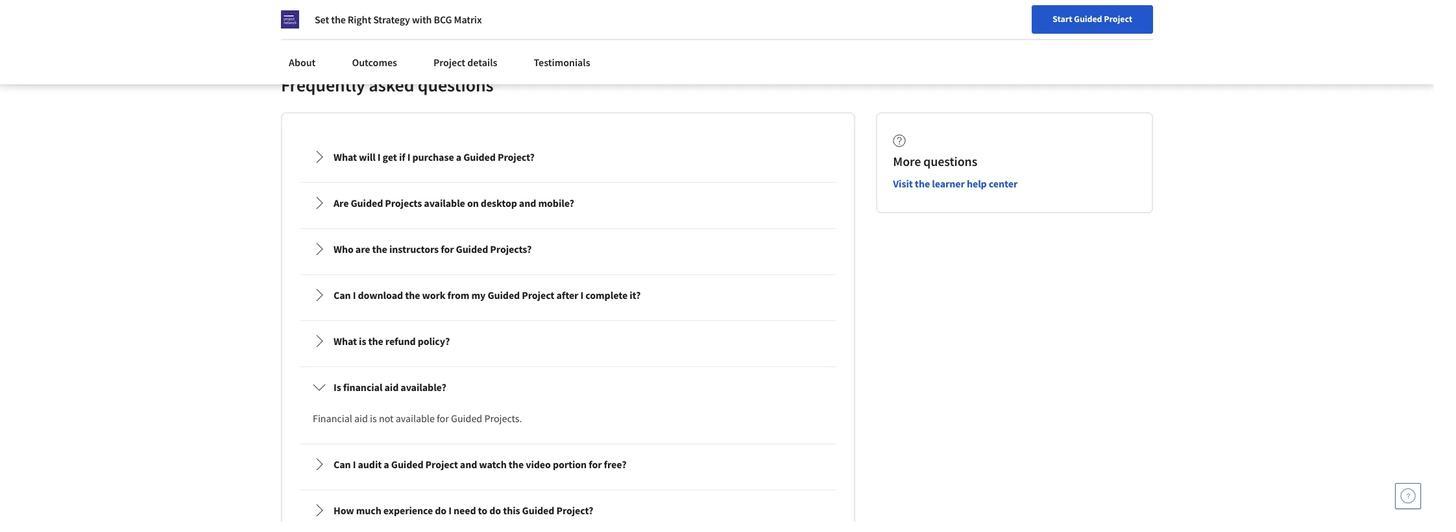 Task type: describe. For each thing, give the bounding box(es) containing it.
0 vertical spatial questions
[[418, 73, 494, 96]]

projects?
[[490, 243, 532, 256]]

outcomes link
[[344, 48, 405, 77]]

what for what will i get if i purchase a guided project?
[[334, 150, 357, 163]]

guided inside dropdown button
[[522, 504, 555, 517]]

your
[[1093, 15, 1110, 27]]

if
[[399, 150, 405, 163]]

is financial aid available? button
[[302, 369, 834, 405]]

the inside dropdown button
[[368, 335, 383, 348]]

guided right the my
[[488, 289, 520, 302]]

are
[[356, 243, 370, 256]]

my
[[472, 289, 486, 302]]

to
[[478, 504, 488, 517]]

instructors
[[389, 243, 439, 256]]

who are the instructors for guided projects? button
[[302, 231, 834, 267]]

find your new career link
[[1068, 13, 1162, 29]]

is financial aid available?
[[334, 381, 447, 394]]

career
[[1131, 15, 1156, 27]]

outcomes
[[352, 56, 397, 69]]

0 horizontal spatial aid
[[354, 412, 368, 425]]

after
[[557, 289, 579, 302]]

aid inside dropdown button
[[385, 381, 399, 394]]

testimonials
[[534, 56, 590, 69]]

will
[[359, 150, 376, 163]]

i right if
[[407, 150, 411, 163]]

can i download the work from my guided project after i complete it?
[[334, 289, 641, 302]]

1 vertical spatial is
[[370, 412, 377, 425]]

i right after
[[581, 289, 584, 302]]

who
[[334, 243, 354, 256]]

is inside dropdown button
[[359, 335, 366, 348]]

is
[[334, 381, 341, 394]]

get
[[383, 150, 397, 163]]

1 horizontal spatial questions
[[924, 153, 978, 169]]

this
[[503, 504, 520, 517]]

can for can i download the work from my guided project after i complete it?
[[334, 289, 351, 302]]

can i audit a guided project and watch the video portion for free? button
[[302, 446, 834, 483]]

policy?
[[418, 335, 450, 348]]

testimonials link
[[526, 48, 598, 77]]

visit the learner help center
[[893, 177, 1018, 190]]

available?
[[401, 381, 447, 394]]

audit
[[358, 458, 382, 471]]

visit the learner help center link
[[893, 177, 1018, 190]]

available inside are guided projects available on desktop and mobile? dropdown button
[[424, 196, 465, 209]]

what will i get if i purchase a guided project? button
[[302, 139, 834, 175]]

portion
[[553, 458, 587, 471]]

2 do from the left
[[490, 504, 501, 517]]

with
[[412, 13, 432, 26]]

more
[[893, 153, 921, 169]]

complete
[[586, 289, 628, 302]]

from
[[448, 289, 470, 302]]

bcg
[[434, 13, 452, 26]]

mobile?
[[538, 196, 574, 209]]

work
[[422, 289, 446, 302]]

matrix
[[454, 13, 482, 26]]

for inside dropdown button
[[589, 458, 602, 471]]

guided inside button
[[1074, 13, 1103, 25]]

the right visit
[[915, 177, 930, 190]]

i left get
[[378, 150, 381, 163]]

the left work at the bottom left
[[405, 289, 420, 302]]

projects
[[385, 196, 422, 209]]

set the right strategy with bcg matrix
[[315, 13, 482, 26]]

learner
[[932, 177, 965, 190]]

a inside can i audit a guided project and watch the video portion for free? dropdown button
[[384, 458, 389, 471]]

need
[[454, 504, 476, 517]]

visit
[[893, 177, 913, 190]]

what is the refund policy?
[[334, 335, 450, 348]]

can i audit a guided project and watch the video portion for free?
[[334, 458, 627, 471]]

who are the instructors for guided projects?
[[334, 243, 532, 256]]

more questions
[[893, 153, 978, 169]]

set
[[315, 13, 329, 26]]

find your new career
[[1074, 15, 1156, 27]]

video
[[526, 458, 551, 471]]

guided left projects?
[[456, 243, 488, 256]]

download
[[358, 289, 403, 302]]



Task type: locate. For each thing, give the bounding box(es) containing it.
what up is
[[334, 335, 357, 348]]

a inside what will i get if i purchase a guided project? dropdown button
[[456, 150, 462, 163]]

what
[[334, 150, 357, 163], [334, 335, 357, 348]]

1 can from the top
[[334, 289, 351, 302]]

0 vertical spatial is
[[359, 335, 366, 348]]

watch
[[479, 458, 507, 471]]

for left free?
[[589, 458, 602, 471]]

2 what from the top
[[334, 335, 357, 348]]

find
[[1074, 15, 1091, 27]]

0 vertical spatial and
[[519, 196, 536, 209]]

free?
[[604, 458, 627, 471]]

1 horizontal spatial do
[[490, 504, 501, 517]]

1 do from the left
[[435, 504, 447, 517]]

1 vertical spatial project?
[[557, 504, 593, 517]]

0 vertical spatial a
[[456, 150, 462, 163]]

1 vertical spatial and
[[460, 458, 477, 471]]

0 vertical spatial available
[[424, 196, 465, 209]]

can left audit
[[334, 458, 351, 471]]

refund
[[385, 335, 416, 348]]

right
[[348, 13, 371, 26]]

and for project
[[460, 458, 477, 471]]

1 horizontal spatial is
[[370, 412, 377, 425]]

questions
[[418, 73, 494, 96], [924, 153, 978, 169]]

are
[[334, 196, 349, 209]]

what left will
[[334, 150, 357, 163]]

1 horizontal spatial a
[[456, 150, 462, 163]]

is left refund
[[359, 335, 366, 348]]

0 vertical spatial aid
[[385, 381, 399, 394]]

list
[[298, 134, 839, 523]]

available
[[424, 196, 465, 209], [396, 412, 435, 425]]

how much experience do i need to do this guided project?
[[334, 504, 593, 517]]

1 vertical spatial aid
[[354, 412, 368, 425]]

0 horizontal spatial a
[[384, 458, 389, 471]]

1 vertical spatial what
[[334, 335, 357, 348]]

can inside can i audit a guided project and watch the video portion for free? dropdown button
[[334, 458, 351, 471]]

financial
[[313, 412, 352, 425]]

asked
[[369, 73, 414, 96]]

available left the on
[[424, 196, 465, 209]]

is left 'not'
[[370, 412, 377, 425]]

can for can i audit a guided project and watch the video portion for free?
[[334, 458, 351, 471]]

i inside dropdown button
[[449, 504, 452, 517]]

and inside can i audit a guided project and watch the video portion for free? dropdown button
[[460, 458, 477, 471]]

aid
[[385, 381, 399, 394], [354, 412, 368, 425]]

menu item
[[1162, 13, 1246, 55]]

can inside "can i download the work from my guided project after i complete it?" dropdown button
[[334, 289, 351, 302]]

are guided projects available on desktop and mobile? button
[[302, 185, 834, 221]]

what for what is the refund policy?
[[334, 335, 357, 348]]

start guided project button
[[1032, 5, 1153, 34]]

0 horizontal spatial is
[[359, 335, 366, 348]]

1 vertical spatial a
[[384, 458, 389, 471]]

i left download
[[353, 289, 356, 302]]

projects.
[[485, 412, 522, 425]]

strategy
[[373, 13, 410, 26]]

the
[[331, 13, 346, 26], [915, 177, 930, 190], [372, 243, 387, 256], [405, 289, 420, 302], [368, 335, 383, 348], [509, 458, 524, 471]]

guided left projects.
[[451, 412, 482, 425]]

0 horizontal spatial do
[[435, 504, 447, 517]]

do right to
[[490, 504, 501, 517]]

0 vertical spatial for
[[441, 243, 454, 256]]

for inside dropdown button
[[441, 243, 454, 256]]

0 vertical spatial project?
[[498, 150, 535, 163]]

the left refund
[[368, 335, 383, 348]]

start guided project
[[1053, 13, 1133, 25]]

1 vertical spatial questions
[[924, 153, 978, 169]]

i left 'need'
[[449, 504, 452, 517]]

and
[[519, 196, 536, 209], [460, 458, 477, 471]]

a
[[456, 150, 462, 163], [384, 458, 389, 471]]

frequently asked questions
[[281, 73, 494, 96]]

project?
[[498, 150, 535, 163], [557, 504, 593, 517]]

how much experience do i need to do this guided project? button
[[302, 492, 834, 523]]

0 vertical spatial what
[[334, 150, 357, 163]]

available right 'not'
[[396, 412, 435, 425]]

center
[[989, 177, 1018, 190]]

the inside dropdown button
[[372, 243, 387, 256]]

project? inside dropdown button
[[557, 504, 593, 517]]

1 horizontal spatial project?
[[557, 504, 593, 517]]

what inside dropdown button
[[334, 335, 357, 348]]

i
[[378, 150, 381, 163], [407, 150, 411, 163], [353, 289, 356, 302], [581, 289, 584, 302], [353, 458, 356, 471], [449, 504, 452, 517]]

help
[[967, 177, 987, 190]]

aid left 'not'
[[354, 412, 368, 425]]

financial aid is not available for guided projects.
[[313, 412, 522, 425]]

1 what from the top
[[334, 150, 357, 163]]

project details link
[[426, 48, 505, 77]]

the left "video"
[[509, 458, 524, 471]]

1 vertical spatial can
[[334, 458, 351, 471]]

project? up the desktop
[[498, 150, 535, 163]]

2 vertical spatial for
[[589, 458, 602, 471]]

and left mobile? on the left
[[519, 196, 536, 209]]

1 horizontal spatial and
[[519, 196, 536, 209]]

are guided projects available on desktop and mobile?
[[334, 196, 574, 209]]

it?
[[630, 289, 641, 302]]

a right audit
[[384, 458, 389, 471]]

project
[[1104, 13, 1133, 25], [434, 56, 466, 69], [522, 289, 555, 302], [426, 458, 458, 471]]

help center image
[[1401, 489, 1416, 504]]

and inside are guided projects available on desktop and mobile? dropdown button
[[519, 196, 536, 209]]

about
[[289, 56, 316, 69]]

start
[[1053, 13, 1073, 25]]

for
[[441, 243, 454, 256], [437, 412, 449, 425], [589, 458, 602, 471]]

0 vertical spatial can
[[334, 289, 351, 302]]

0 horizontal spatial questions
[[418, 73, 494, 96]]

details
[[468, 56, 498, 69]]

project? inside dropdown button
[[498, 150, 535, 163]]

guided right audit
[[391, 458, 424, 471]]

guided
[[1074, 13, 1103, 25], [464, 150, 496, 163], [351, 196, 383, 209], [456, 243, 488, 256], [488, 289, 520, 302], [451, 412, 482, 425], [391, 458, 424, 471], [522, 504, 555, 517]]

0 horizontal spatial and
[[460, 458, 477, 471]]

can left download
[[334, 289, 351, 302]]

and left watch
[[460, 458, 477, 471]]

i left audit
[[353, 458, 356, 471]]

do
[[435, 504, 447, 517], [490, 504, 501, 517]]

project? down the 'portion'
[[557, 504, 593, 517]]

what will i get if i purchase a guided project?
[[334, 150, 535, 163]]

what inside dropdown button
[[334, 150, 357, 163]]

experience
[[384, 504, 433, 517]]

not
[[379, 412, 394, 425]]

can i download the work from my guided project after i complete it? button
[[302, 277, 834, 313]]

list containing what will i get if i purchase a guided project?
[[298, 134, 839, 523]]

guided right this
[[522, 504, 555, 517]]

project inside 'link'
[[434, 56, 466, 69]]

about link
[[281, 48, 324, 77]]

desktop
[[481, 196, 517, 209]]

how
[[334, 504, 354, 517]]

guided right purchase
[[464, 150, 496, 163]]

can
[[334, 289, 351, 302], [334, 458, 351, 471]]

1 horizontal spatial aid
[[385, 381, 399, 394]]

1 vertical spatial available
[[396, 412, 435, 425]]

purchase
[[413, 150, 454, 163]]

financial
[[343, 381, 383, 394]]

guided right are
[[351, 196, 383, 209]]

1 vertical spatial for
[[437, 412, 449, 425]]

new
[[1112, 15, 1129, 27]]

None search field
[[185, 8, 497, 34]]

coursera project network image
[[281, 10, 299, 29]]

project inside button
[[1104, 13, 1133, 25]]

questions down project details
[[418, 73, 494, 96]]

guided right start
[[1074, 13, 1103, 25]]

for right instructors
[[441, 243, 454, 256]]

what is the refund policy? button
[[302, 323, 834, 359]]

aid right financial
[[385, 381, 399, 394]]

2 can from the top
[[334, 458, 351, 471]]

a right purchase
[[456, 150, 462, 163]]

is
[[359, 335, 366, 348], [370, 412, 377, 425]]

on
[[467, 196, 479, 209]]

0 horizontal spatial project?
[[498, 150, 535, 163]]

for down available?
[[437, 412, 449, 425]]

questions up learner
[[924, 153, 978, 169]]

frequently
[[281, 73, 365, 96]]

much
[[356, 504, 382, 517]]

the right the set
[[331, 13, 346, 26]]

do left 'need'
[[435, 504, 447, 517]]

project details
[[434, 56, 498, 69]]

the right are
[[372, 243, 387, 256]]

and for desktop
[[519, 196, 536, 209]]



Task type: vqa. For each thing, say whether or not it's contained in the screenshot.
'( 79 ratings )'
no



